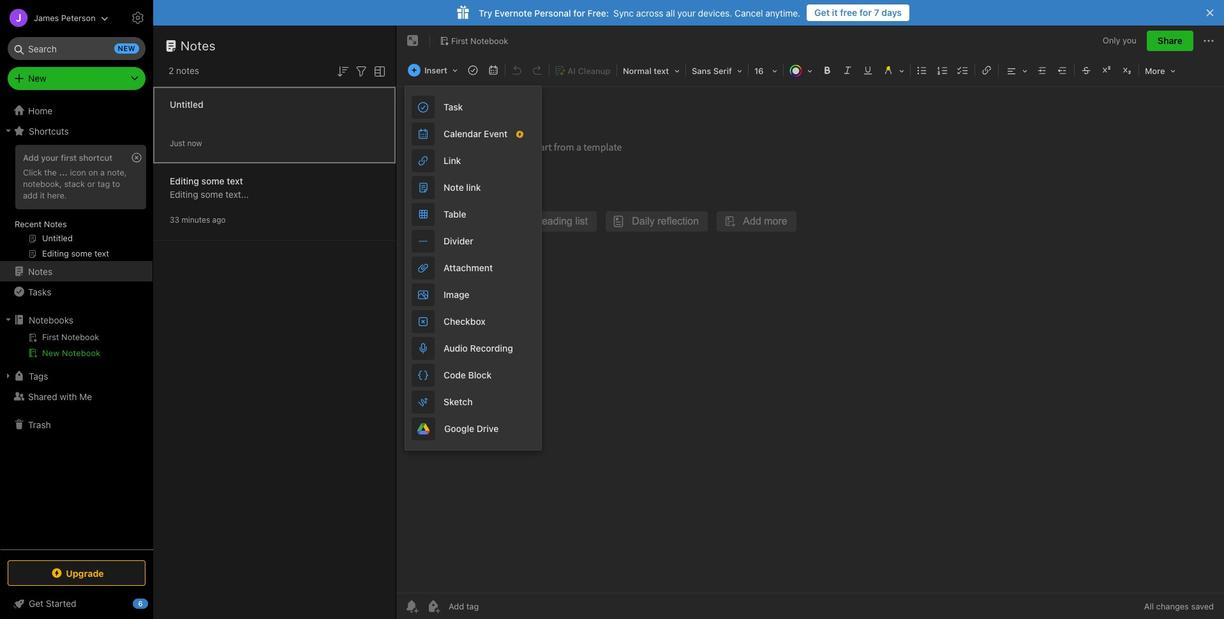 Task type: vqa. For each thing, say whether or not it's contained in the screenshot.
with
yes



Task type: describe. For each thing, give the bounding box(es) containing it.
all
[[666, 7, 675, 18]]

home
[[28, 105, 53, 116]]

changes
[[1157, 601, 1189, 612]]

for for free:
[[574, 7, 585, 18]]

trash link
[[0, 414, 153, 435]]

just now
[[170, 138, 202, 148]]

on
[[88, 167, 98, 177]]

upgrade
[[66, 568, 104, 579]]

google drive
[[444, 423, 499, 434]]

insert
[[425, 65, 448, 75]]

upgrade button
[[8, 561, 146, 586]]

untitled
[[170, 99, 203, 109]]

share button
[[1147, 31, 1194, 51]]

calendar event image
[[485, 61, 502, 79]]

shortcuts button
[[0, 121, 153, 141]]

1 horizontal spatial your
[[678, 7, 696, 18]]

Help and Learning task checklist field
[[0, 594, 153, 614]]

audio
[[444, 343, 468, 354]]

serif
[[714, 66, 732, 76]]

normal text
[[623, 66, 669, 76]]

add
[[23, 153, 39, 163]]

note,
[[107, 167, 127, 177]]

james peterson
[[34, 12, 96, 23]]

here.
[[47, 190, 67, 200]]

link link
[[405, 147, 542, 174]]

recent notes
[[15, 219, 67, 229]]

text...
[[226, 189, 249, 200]]

checklist image
[[954, 61, 972, 79]]

notebook,
[[23, 179, 62, 189]]

numbered list image
[[934, 61, 952, 79]]

text inside "heading level" field
[[654, 66, 669, 76]]

first notebook
[[451, 35, 508, 46]]

get for get it free for 7 days
[[815, 7, 830, 18]]

Insert field
[[405, 61, 462, 79]]

try
[[479, 7, 492, 18]]

new notebook button
[[0, 345, 153, 361]]

google
[[444, 423, 474, 434]]

1 vertical spatial text
[[227, 175, 243, 186]]

image link
[[405, 282, 542, 308]]

link
[[466, 182, 481, 193]]

devices.
[[698, 7, 732, 18]]

some for text
[[202, 175, 225, 186]]

new for new
[[28, 73, 46, 84]]

editing some text
[[170, 175, 243, 186]]

calendar
[[444, 128, 482, 139]]

trash
[[28, 419, 51, 430]]

new for new notebook
[[42, 348, 60, 358]]

table
[[444, 209, 466, 220]]

sketch link
[[405, 389, 542, 416]]

sync
[[614, 7, 634, 18]]

add a reminder image
[[404, 599, 419, 614]]

shared with me
[[28, 391, 92, 402]]

insert link image
[[978, 61, 996, 79]]

google drive link
[[405, 416, 542, 442]]

shortcuts
[[29, 125, 69, 136]]

calendar event
[[444, 128, 508, 139]]

you
[[1123, 35, 1137, 45]]

tags button
[[0, 366, 153, 386]]

View options field
[[369, 63, 388, 79]]

click to collapse image
[[148, 596, 158, 611]]

notes inside notes link
[[28, 266, 53, 277]]

divider link
[[405, 228, 542, 255]]

notebooks
[[29, 314, 73, 325]]

underline image
[[859, 61, 877, 79]]

Alignment field
[[1000, 61, 1032, 80]]

only you
[[1103, 35, 1137, 45]]

expand notebooks image
[[3, 315, 13, 325]]

add
[[23, 190, 38, 200]]

drive
[[477, 423, 499, 434]]

33
[[170, 215, 179, 224]]

it inside get it free for 7 days button
[[832, 7, 838, 18]]

audio recording
[[444, 343, 513, 354]]

stack
[[64, 179, 85, 189]]

get it free for 7 days button
[[807, 4, 910, 21]]

Font size field
[[750, 61, 782, 80]]

notebooks link
[[0, 310, 153, 330]]

sketch
[[444, 396, 473, 407]]

indent image
[[1034, 61, 1051, 79]]

attachment
[[444, 262, 493, 273]]

dropdown list menu
[[405, 94, 542, 442]]

with
[[60, 391, 77, 402]]

calendar event link
[[405, 121, 542, 147]]

More field
[[1141, 61, 1180, 80]]

note window element
[[396, 26, 1225, 619]]

audio recording link
[[405, 335, 542, 362]]

add your first shortcut
[[23, 153, 112, 163]]

first
[[451, 35, 468, 46]]

home link
[[0, 100, 153, 121]]

notebook for first notebook
[[471, 35, 508, 46]]

only
[[1103, 35, 1121, 45]]

More actions field
[[1202, 31, 1217, 51]]

click
[[23, 167, 42, 177]]

note
[[444, 182, 464, 193]]

get for get started
[[29, 598, 43, 609]]

it inside "icon on a note, notebook, stack or tag to add it here."
[[40, 190, 45, 200]]

your inside tree
[[41, 153, 59, 163]]

checkbox
[[444, 316, 486, 327]]

subscript image
[[1119, 61, 1136, 79]]

2 notes
[[169, 65, 199, 76]]

all changes saved
[[1145, 601, 1214, 612]]

free:
[[588, 7, 609, 18]]

more
[[1145, 66, 1166, 76]]



Task type: locate. For each thing, give the bounding box(es) containing it.
code
[[444, 370, 466, 381]]

personal
[[535, 7, 571, 18]]

notebook
[[471, 35, 508, 46], [62, 348, 101, 358]]

more actions image
[[1202, 33, 1217, 49]]

days
[[882, 7, 902, 18]]

7
[[874, 7, 880, 18]]

0 vertical spatial new
[[28, 73, 46, 84]]

2 for from the left
[[574, 7, 585, 18]]

1 vertical spatial notebook
[[62, 348, 101, 358]]

minutes
[[182, 215, 210, 224]]

group
[[0, 141, 153, 266]]

Highlight field
[[878, 61, 909, 80]]

1 for from the left
[[860, 7, 872, 18]]

1 vertical spatial some
[[201, 189, 223, 200]]

0 horizontal spatial notebook
[[62, 348, 101, 358]]

checkbox link
[[405, 308, 542, 335]]

new notebook
[[42, 348, 101, 358]]

Font family field
[[688, 61, 747, 80]]

some up editing some text...
[[202, 175, 225, 186]]

2 editing from the top
[[170, 189, 198, 200]]

for
[[860, 7, 872, 18], [574, 7, 585, 18]]

code block link
[[405, 362, 542, 389]]

bulleted list image
[[914, 61, 931, 79]]

tags
[[29, 371, 48, 381]]

Account field
[[0, 5, 108, 31]]

notes
[[181, 38, 216, 53], [44, 219, 67, 229], [28, 266, 53, 277]]

recording
[[470, 343, 513, 354]]

for left free:
[[574, 7, 585, 18]]

new
[[28, 73, 46, 84], [42, 348, 60, 358]]

tasks
[[28, 286, 51, 297]]

1 vertical spatial it
[[40, 190, 45, 200]]

new inside popup button
[[28, 73, 46, 84]]

it
[[832, 7, 838, 18], [40, 190, 45, 200]]

get inside get it free for 7 days button
[[815, 7, 830, 18]]

it down 'notebook,'
[[40, 190, 45, 200]]

try evernote personal for free: sync across all your devices. cancel anytime.
[[479, 7, 801, 18]]

just
[[170, 138, 185, 148]]

to
[[112, 179, 120, 189]]

1 vertical spatial your
[[41, 153, 59, 163]]

for for 7
[[860, 7, 872, 18]]

notes right "recent"
[[44, 219, 67, 229]]

1 vertical spatial notes
[[44, 219, 67, 229]]

your right all
[[678, 7, 696, 18]]

settings image
[[130, 10, 146, 26]]

get left free
[[815, 7, 830, 18]]

your
[[678, 7, 696, 18], [41, 153, 59, 163]]

across
[[636, 7, 664, 18]]

1 vertical spatial get
[[29, 598, 43, 609]]

editing for editing some text...
[[170, 189, 198, 200]]

text
[[654, 66, 669, 76], [227, 175, 243, 186]]

0 vertical spatial text
[[654, 66, 669, 76]]

some
[[202, 175, 225, 186], [201, 189, 223, 200]]

Add tag field
[[448, 601, 543, 612]]

cancel
[[735, 7, 763, 18]]

tag
[[97, 179, 110, 189]]

0 vertical spatial it
[[832, 7, 838, 18]]

all
[[1145, 601, 1154, 612]]

1 horizontal spatial for
[[860, 7, 872, 18]]

evernote
[[495, 7, 532, 18]]

get left started
[[29, 598, 43, 609]]

editing up editing some text...
[[170, 175, 199, 186]]

0 horizontal spatial it
[[40, 190, 45, 200]]

1 vertical spatial new
[[42, 348, 60, 358]]

task image
[[464, 61, 482, 79]]

your up the
[[41, 153, 59, 163]]

notebook inside note window element
[[471, 35, 508, 46]]

started
[[46, 598, 76, 609]]

0 vertical spatial some
[[202, 175, 225, 186]]

expand note image
[[405, 33, 421, 49]]

block
[[468, 370, 492, 381]]

0 vertical spatial notes
[[181, 38, 216, 53]]

notes link
[[0, 261, 153, 282]]

james
[[34, 12, 59, 23]]

get
[[815, 7, 830, 18], [29, 598, 43, 609]]

1 horizontal spatial text
[[654, 66, 669, 76]]

Search text field
[[17, 37, 137, 60]]

notes up notes
[[181, 38, 216, 53]]

shared with me link
[[0, 386, 153, 407]]

new button
[[8, 67, 146, 90]]

notebook down try
[[471, 35, 508, 46]]

Sort options field
[[335, 63, 351, 79]]

superscript image
[[1098, 61, 1116, 79]]

0 horizontal spatial text
[[227, 175, 243, 186]]

new
[[118, 44, 135, 52]]

peterson
[[61, 12, 96, 23]]

notebook for new notebook
[[62, 348, 101, 358]]

notes up tasks
[[28, 266, 53, 277]]

table link
[[405, 201, 542, 228]]

icon
[[70, 167, 86, 177]]

notebook inside group
[[62, 348, 101, 358]]

add filters image
[[354, 64, 369, 79]]

0 horizontal spatial for
[[574, 7, 585, 18]]

1 editing from the top
[[170, 175, 199, 186]]

sans
[[692, 66, 711, 76]]

tree
[[0, 100, 153, 549]]

0 horizontal spatial your
[[41, 153, 59, 163]]

icon on a note, notebook, stack or tag to add it here.
[[23, 167, 127, 200]]

1 horizontal spatial get
[[815, 7, 830, 18]]

Font color field
[[785, 61, 817, 80]]

tree containing home
[[0, 100, 153, 549]]

0 vertical spatial editing
[[170, 175, 199, 186]]

saved
[[1192, 601, 1214, 612]]

some for text...
[[201, 189, 223, 200]]

shortcut
[[79, 153, 112, 163]]

italic image
[[839, 61, 857, 79]]

click the ...
[[23, 167, 68, 177]]

notebook up tags button
[[62, 348, 101, 358]]

text right the normal
[[654, 66, 669, 76]]

some down editing some text
[[201, 189, 223, 200]]

text up text...
[[227, 175, 243, 186]]

2 vertical spatial notes
[[28, 266, 53, 277]]

new notebook group
[[0, 330, 153, 366]]

0 vertical spatial get
[[815, 7, 830, 18]]

new up tags
[[42, 348, 60, 358]]

editing some text...
[[170, 189, 249, 200]]

shared
[[28, 391, 57, 402]]

Add filters field
[[354, 63, 369, 79]]

expand tags image
[[3, 371, 13, 381]]

notes
[[176, 65, 199, 76]]

now
[[187, 138, 202, 148]]

share
[[1158, 35, 1183, 46]]

first notebook button
[[435, 32, 513, 50]]

it left free
[[832, 7, 838, 18]]

1 vertical spatial editing
[[170, 189, 198, 200]]

2
[[169, 65, 174, 76]]

0 horizontal spatial get
[[29, 598, 43, 609]]

event
[[484, 128, 508, 139]]

group inside tree
[[0, 141, 153, 266]]

group containing add your first shortcut
[[0, 141, 153, 266]]

Heading level field
[[619, 61, 684, 80]]

get inside help and learning task checklist field
[[29, 598, 43, 609]]

link
[[444, 155, 461, 166]]

the
[[44, 167, 57, 177]]

Note Editor text field
[[396, 87, 1225, 593]]

1 horizontal spatial it
[[832, 7, 838, 18]]

free
[[840, 7, 858, 18]]

new inside button
[[42, 348, 60, 358]]

new up home
[[28, 73, 46, 84]]

0 vertical spatial your
[[678, 7, 696, 18]]

for inside button
[[860, 7, 872, 18]]

note link
[[444, 182, 481, 193]]

for left "7"
[[860, 7, 872, 18]]

note link link
[[405, 174, 542, 201]]

outdent image
[[1054, 61, 1072, 79]]

ago
[[212, 215, 226, 224]]

task
[[444, 102, 463, 112]]

editing for editing some text
[[170, 175, 199, 186]]

16
[[755, 66, 764, 76]]

divider
[[444, 236, 474, 246]]

6
[[138, 599, 143, 608]]

editing down editing some text
[[170, 189, 198, 200]]

strikethrough image
[[1078, 61, 1096, 79]]

get started
[[29, 598, 76, 609]]

or
[[87, 179, 95, 189]]

attachment link
[[405, 255, 542, 282]]

add tag image
[[426, 599, 441, 614]]

33 minutes ago
[[170, 215, 226, 224]]

1 horizontal spatial notebook
[[471, 35, 508, 46]]

first
[[61, 153, 77, 163]]

new search field
[[17, 37, 139, 60]]

0 vertical spatial notebook
[[471, 35, 508, 46]]

a
[[100, 167, 105, 177]]

bold image
[[818, 61, 836, 79]]



